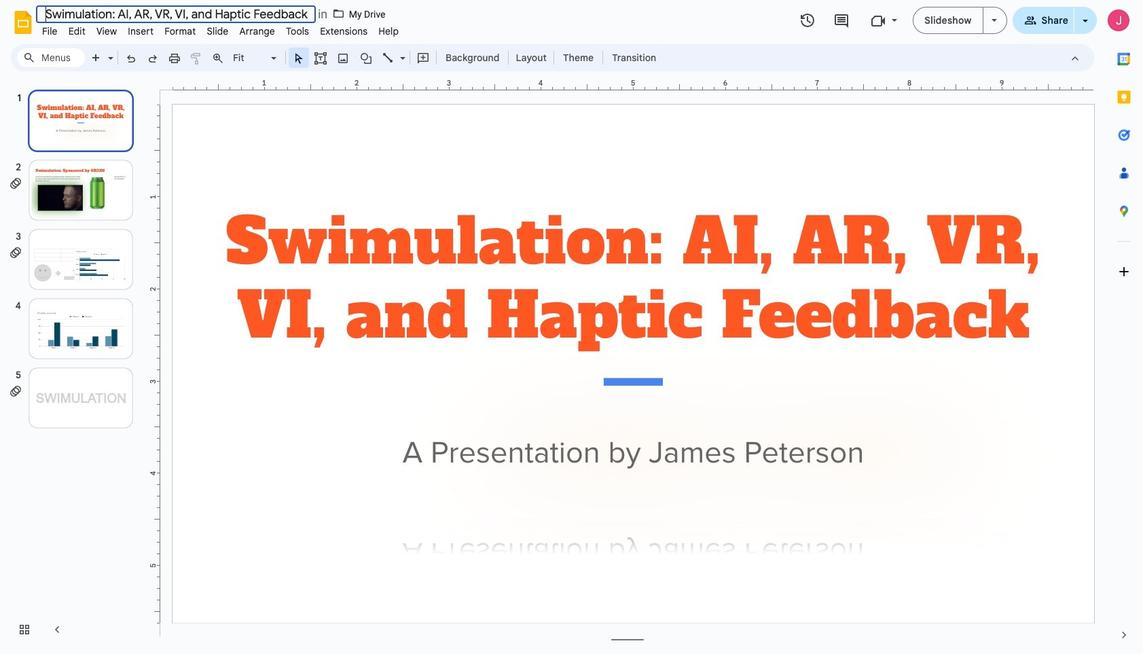 Task type: describe. For each thing, give the bounding box(es) containing it.
paint format image
[[190, 52, 203, 65]]

presentation options image
[[991, 19, 997, 22]]

print (⌘p) image
[[168, 52, 181, 65]]

last edit was on october 30, 2023 image
[[800, 12, 816, 29]]

5 menu item from the left
[[159, 23, 201, 39]]

text box image
[[314, 52, 327, 65]]

select (esc) image
[[292, 52, 306, 65]]

menu bar inside menu bar banner
[[37, 18, 404, 40]]

new slide (ctrl+m) image
[[90, 52, 103, 65]]

main toolbar
[[84, 48, 663, 68]]

10 menu item from the left
[[373, 23, 404, 39]]

undo (⌘z) image
[[124, 52, 138, 65]]

share. shared with 3 people. image
[[1024, 14, 1036, 26]]

Rename text field
[[36, 5, 316, 23]]

7 menu item from the left
[[234, 23, 280, 39]]

8 menu item from the left
[[280, 23, 315, 39]]

menu bar banner
[[0, 0, 1143, 654]]

insert image image
[[335, 48, 351, 67]]



Task type: vqa. For each thing, say whether or not it's contained in the screenshot.
'main' toolbar
yes



Task type: locate. For each thing, give the bounding box(es) containing it.
3 menu item from the left
[[91, 23, 122, 39]]

slides home image
[[11, 10, 35, 35]]

1 menu item from the left
[[37, 23, 63, 39]]

zoom image
[[211, 52, 225, 65]]

menu item up zoom icon
[[201, 23, 234, 39]]

shape image
[[358, 48, 374, 67]]

6 menu item from the left
[[201, 23, 234, 39]]

located in my drive google drive folder element
[[315, 5, 388, 22]]

Zoom text field
[[231, 48, 269, 67]]

quick sharing actions image
[[1083, 20, 1088, 41]]

2 menu item from the left
[[63, 23, 91, 39]]

menu item up "select line" icon at top left
[[373, 23, 404, 39]]

add comment (⌘+option+m) image
[[416, 52, 430, 65]]

show all comments image
[[833, 13, 850, 29]]

material image
[[333, 7, 345, 20]]

new slide with layout image
[[105, 49, 113, 54]]

tab list inside menu bar banner
[[1105, 40, 1143, 616]]

menu item up undo (⌘z) image
[[122, 23, 159, 39]]

menu item up print (⌘p) icon
[[159, 23, 201, 39]]

Zoom field
[[229, 48, 283, 68]]

menu bar
[[37, 18, 404, 40]]

menu item up new slide (ctrl+m) icon
[[63, 23, 91, 39]]

select line image
[[397, 49, 406, 54]]

hide the menus (ctrl+shift+f) image
[[1068, 52, 1082, 65]]

menu item down the material image
[[315, 23, 373, 39]]

9 menu item from the left
[[315, 23, 373, 39]]

navigation
[[0, 77, 149, 654]]

application
[[0, 0, 1143, 654]]

menu item up new slide with layout icon
[[91, 23, 122, 39]]

line image
[[382, 52, 395, 65]]

redo (⌘y) image
[[146, 52, 160, 65]]

Menus field
[[17, 48, 85, 67]]

menu item
[[37, 23, 63, 39], [63, 23, 91, 39], [91, 23, 122, 39], [122, 23, 159, 39], [159, 23, 201, 39], [201, 23, 234, 39], [234, 23, 280, 39], [280, 23, 315, 39], [315, 23, 373, 39], [373, 23, 404, 39]]

menu item up select (esc) icon
[[280, 23, 315, 39]]

tab list
[[1105, 40, 1143, 616]]

menu item up "zoom" field
[[234, 23, 280, 39]]

4 menu item from the left
[[122, 23, 159, 39]]

menu item up "menus" 'field'
[[37, 23, 63, 39]]



